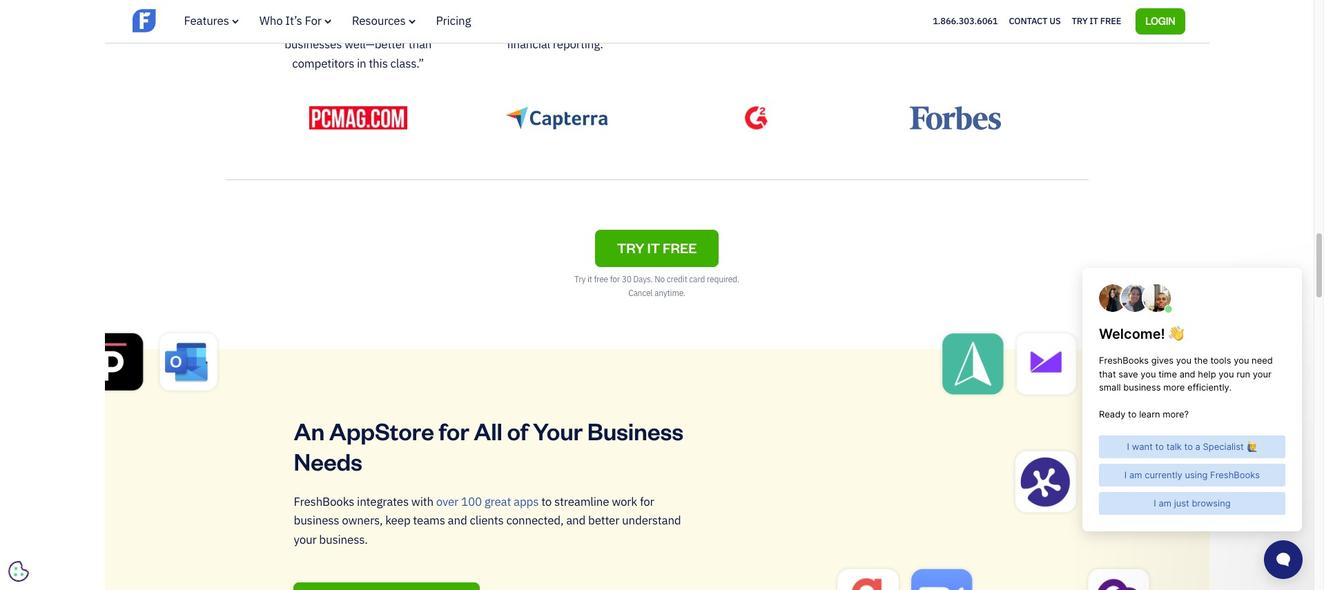 Task type: locate. For each thing, give the bounding box(es) containing it.
us
[[1050, 15, 1061, 27]]

2 horizontal spatial for
[[640, 494, 655, 510]]

and down the streamline
[[567, 513, 586, 529]]

clients
[[470, 513, 504, 529]]

to streamline work for business owners, keep teams and clients connected, and better understand your business.
[[294, 494, 681, 547]]

pricing
[[436, 13, 471, 28]]

free
[[594, 274, 609, 285]]

keep
[[386, 513, 411, 529]]

appstore
[[329, 416, 434, 446]]

cancel
[[629, 288, 653, 298]]

it for free
[[588, 274, 593, 285]]

try left free
[[575, 274, 586, 285]]

0 horizontal spatial for
[[439, 416, 470, 446]]

logo pc mag.png image
[[309, 107, 407, 130]]

for left all at the bottom
[[439, 416, 470, 446]]

with
[[412, 494, 434, 510]]

business
[[294, 513, 339, 529]]

2 vertical spatial for
[[640, 494, 655, 510]]

0 horizontal spatial and
[[448, 513, 467, 529]]

to
[[542, 494, 552, 510]]

teams
[[413, 513, 445, 529]]

for left 30
[[610, 274, 620, 285]]

it
[[1090, 15, 1099, 27], [588, 274, 593, 285]]

for
[[610, 274, 620, 285], [439, 416, 470, 446], [640, 494, 655, 510]]

contact us link
[[1010, 12, 1061, 30]]

0 vertical spatial for
[[610, 274, 620, 285]]

try inside try it free for 30 days. no credit card required. cancel anytime.
[[575, 274, 586, 285]]

who
[[260, 13, 283, 28]]

for inside try it free for 30 days. no credit card required. cancel anytime.
[[610, 274, 620, 285]]

contact
[[1010, 15, 1048, 27]]

great
[[485, 494, 511, 510]]

1.866.303.6061
[[933, 15, 998, 27]]

freshbooks integrates with over 100 great apps
[[294, 494, 539, 510]]

your
[[533, 416, 583, 446]]

freshbooks logo image
[[132, 7, 239, 34]]

1 horizontal spatial it
[[1090, 15, 1099, 27]]

try right us
[[1072, 15, 1088, 27]]

1 vertical spatial it
[[588, 274, 593, 285]]

streamline
[[555, 494, 610, 510]]

for up understand
[[640, 494, 655, 510]]

1 horizontal spatial and
[[567, 513, 586, 529]]

for for teams
[[640, 494, 655, 510]]

0 vertical spatial try
[[1072, 15, 1088, 27]]

and
[[448, 513, 467, 529], [567, 513, 586, 529]]

free
[[1101, 15, 1122, 27]]

1 vertical spatial for
[[439, 416, 470, 446]]

try it free
[[1072, 15, 1122, 27]]

1 vertical spatial try
[[575, 274, 586, 285]]

0 horizontal spatial it
[[588, 274, 593, 285]]

1 horizontal spatial for
[[610, 274, 620, 285]]

0 horizontal spatial try
[[575, 274, 586, 285]]

try for try it free
[[1072, 15, 1088, 27]]

apps
[[514, 494, 539, 510]]

and down over
[[448, 513, 467, 529]]

needs
[[294, 446, 363, 476]]

it for free
[[1090, 15, 1099, 27]]

0 vertical spatial it
[[1090, 15, 1099, 27]]

try
[[1072, 15, 1088, 27], [575, 274, 586, 285]]

an appstore for all of your business needs
[[294, 416, 684, 476]]

it inside try it free for 30 days. no credit card required. cancel anytime.
[[588, 274, 593, 285]]

1 and from the left
[[448, 513, 467, 529]]

1 horizontal spatial try
[[1072, 15, 1088, 27]]

logo capterra.png image
[[507, 107, 609, 130]]

2 and from the left
[[567, 513, 586, 529]]

for inside to streamline work for business owners, keep teams and clients connected, and better understand your business.
[[640, 494, 655, 510]]

try it free link
[[595, 230, 719, 267]]

forbes logo 4.png image
[[911, 107, 1002, 130]]

for for credit
[[610, 274, 620, 285]]

login
[[1146, 14, 1176, 27]]



Task type: describe. For each thing, give the bounding box(es) containing it.
resources link
[[352, 13, 416, 28]]

an
[[294, 416, 325, 446]]

cookie consent banner dialog
[[10, 421, 218, 580]]

logo g2 e1671654233587.png image
[[746, 107, 768, 130]]

required.
[[707, 274, 740, 285]]

business
[[588, 416, 684, 446]]

try for try it free for 30 days. no credit card required. cancel anytime.
[[575, 274, 586, 285]]

business.
[[319, 532, 368, 547]]

try it free for 30 days. no credit card required. cancel anytime.
[[575, 274, 740, 298]]

features
[[184, 13, 229, 28]]

contact us
[[1010, 15, 1061, 27]]

30
[[622, 274, 632, 285]]

free
[[663, 239, 697, 257]]

card
[[690, 274, 705, 285]]

who it's for link
[[260, 13, 331, 28]]

login link
[[1136, 8, 1186, 34]]

freshbooks
[[294, 494, 355, 510]]

no
[[655, 274, 665, 285]]

try it free link
[[1072, 12, 1122, 30]]

1.866.303.6061 link
[[933, 15, 998, 27]]

credit
[[667, 274, 688, 285]]

it
[[648, 239, 660, 257]]

all
[[474, 416, 503, 446]]

who it's for
[[260, 13, 322, 28]]

of
[[507, 416, 529, 446]]

try it free
[[617, 239, 697, 257]]

days.
[[634, 274, 653, 285]]

integrates
[[357, 494, 409, 510]]

features link
[[184, 13, 239, 28]]

understand
[[622, 513, 681, 529]]

cookie preferences image
[[8, 562, 29, 582]]

pricing link
[[436, 13, 471, 28]]

resources
[[352, 13, 406, 28]]

connected,
[[507, 513, 564, 529]]

anytime.
[[655, 288, 686, 298]]

for
[[305, 13, 322, 28]]

for inside the an appstore for all of your business needs
[[439, 416, 470, 446]]

your
[[294, 532, 317, 547]]

over 100 great apps link
[[436, 494, 539, 510]]

over
[[436, 494, 459, 510]]

owners,
[[342, 513, 383, 529]]

better
[[589, 513, 620, 529]]

try
[[617, 239, 645, 257]]

it's
[[286, 13, 302, 28]]

work
[[612, 494, 638, 510]]

100
[[461, 494, 482, 510]]



Task type: vqa. For each thing, say whether or not it's contained in the screenshot.
Try it Free's Try
yes



